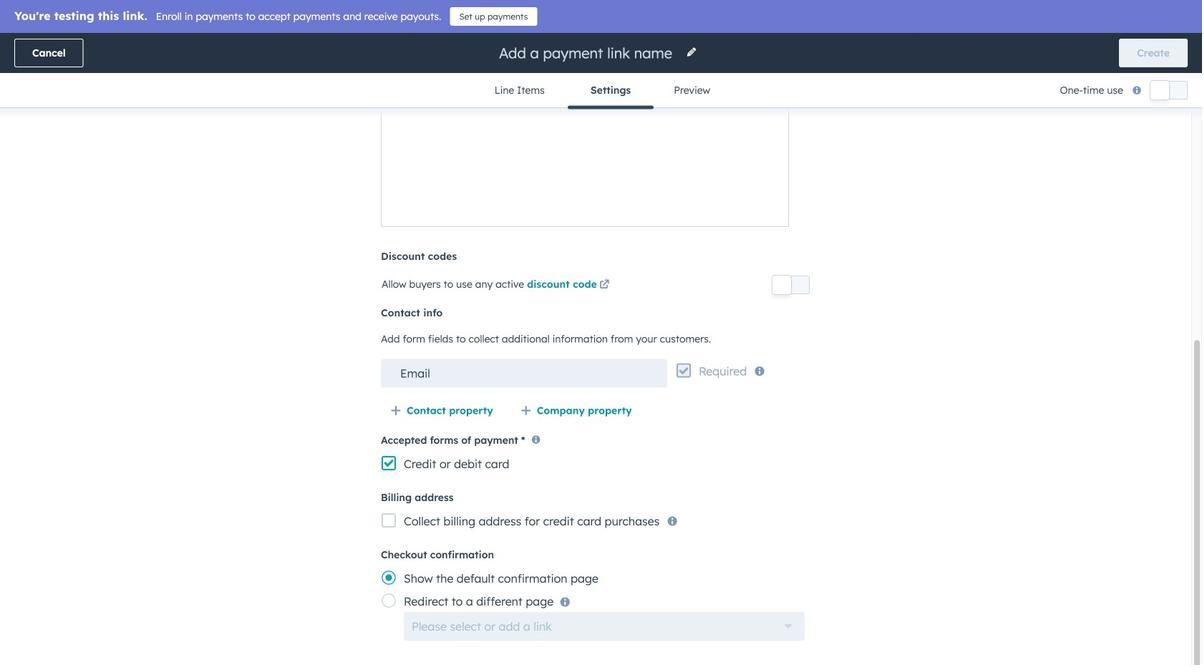 Task type: locate. For each thing, give the bounding box(es) containing it.
press to sort. image
[[782, 190, 787, 200]]

Search search field
[[34, 137, 321, 165]]

navigation inside 'page section' 'element'
[[472, 73, 730, 109]]

pagination navigation
[[486, 282, 616, 301]]

None text field
[[381, 359, 667, 388]]

dialog
[[0, 0, 1202, 665]]

1 column header from the left
[[35, 180, 224, 212]]

link opens in a new window image
[[600, 280, 610, 290]]

link opens in a new window image
[[600, 277, 610, 294]]

navigation
[[472, 73, 730, 109]]

column header
[[35, 180, 224, 212], [224, 180, 338, 212], [481, 180, 624, 212], [624, 180, 696, 212], [803, 180, 982, 212], [982, 180, 1054, 212], [1054, 180, 1167, 212]]

press to sort. element
[[782, 190, 787, 202]]



Task type: vqa. For each thing, say whether or not it's contained in the screenshot.
4th Column Header from right
yes



Task type: describe. For each thing, give the bounding box(es) containing it.
3 column header from the left
[[481, 180, 624, 212]]

5 column header from the left
[[803, 180, 982, 212]]

page section element
[[0, 33, 1202, 109]]

6 column header from the left
[[982, 180, 1054, 212]]

4 column header from the left
[[624, 180, 696, 212]]

2 column header from the left
[[224, 180, 338, 212]]

Add a payment link name field
[[498, 43, 677, 63]]

7 column header from the left
[[1054, 180, 1167, 212]]



